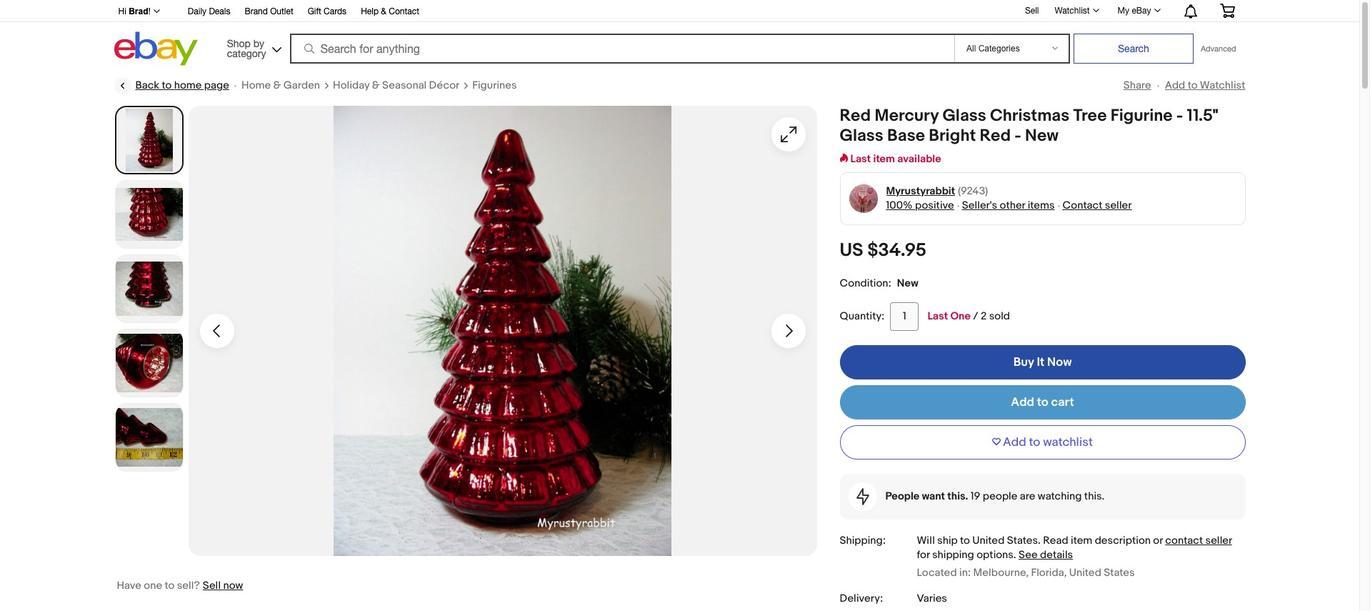 Task type: locate. For each thing, give the bounding box(es) containing it.
contact seller
[[1063, 199, 1133, 212]]

new left tree
[[1026, 126, 1059, 146]]

item right read
[[1071, 534, 1093, 547]]

available
[[898, 152, 942, 166]]

& for garden
[[273, 79, 281, 92]]

watchlist
[[1055, 6, 1090, 16], [1201, 79, 1246, 92]]

1 horizontal spatial watchlist
[[1201, 79, 1246, 92]]

are
[[1021, 490, 1036, 503]]

1 horizontal spatial new
[[1026, 126, 1059, 146]]

to left cart
[[1038, 395, 1049, 410]]

1 horizontal spatial this.
[[1085, 490, 1105, 503]]

1 this. from the left
[[948, 490, 969, 503]]

2 horizontal spatial &
[[381, 6, 387, 16]]

sell
[[1026, 5, 1040, 15], [203, 579, 221, 593]]

to for watchlist
[[1188, 79, 1198, 92]]

will ship to united states. read item description or contact seller for shipping options . see details located in: melbourne, florida, united states
[[917, 534, 1233, 580]]

red right "bright"
[[980, 126, 1011, 146]]

outlet
[[270, 6, 294, 16]]

& inside 'link'
[[372, 79, 380, 92]]

0 vertical spatial last
[[851, 152, 871, 166]]

holiday & seasonal décor link
[[333, 79, 460, 93]]

sell link
[[1019, 5, 1046, 15]]

this. right watching
[[1085, 490, 1105, 503]]

last
[[851, 152, 871, 166], [928, 309, 949, 323]]

condition:
[[840, 277, 892, 290]]

see
[[1019, 548, 1038, 562]]

add to cart
[[1012, 395, 1075, 410]]

figurines link
[[473, 79, 517, 93]]

home
[[242, 79, 271, 92]]

1 horizontal spatial glass
[[943, 106, 987, 126]]

0 vertical spatial united
[[973, 534, 1005, 547]]

to right ship
[[961, 534, 971, 547]]

1 vertical spatial item
[[1071, 534, 1093, 547]]

add for add to cart
[[1012, 395, 1035, 410]]

0 vertical spatial new
[[1026, 126, 1059, 146]]

brad
[[129, 6, 148, 16]]

last up myrustyrabbit icon
[[851, 152, 871, 166]]

your shopping cart image
[[1220, 4, 1236, 18]]

to for home
[[162, 79, 172, 92]]

people
[[983, 490, 1018, 503]]

positive
[[916, 199, 955, 212]]

seller's other items
[[963, 199, 1055, 212]]

one
[[951, 309, 971, 323]]

located
[[917, 566, 958, 580]]

& inside account navigation
[[381, 6, 387, 16]]

to inside button
[[1030, 435, 1041, 450]]

None submit
[[1074, 34, 1194, 64]]

0 vertical spatial seller
[[1106, 199, 1133, 212]]

my ebay link
[[1110, 2, 1168, 19]]

add left cart
[[1012, 395, 1035, 410]]

1 vertical spatial last
[[928, 309, 949, 323]]

contact right items
[[1063, 199, 1103, 212]]

shop by category
[[227, 38, 266, 59]]

& for seasonal
[[372, 79, 380, 92]]

cards
[[324, 6, 347, 16]]

or
[[1154, 534, 1164, 547]]

sell left "watchlist" link
[[1026, 5, 1040, 15]]

red left "mercury"
[[840, 106, 871, 126]]

daily
[[188, 6, 207, 16]]

0 vertical spatial add
[[1166, 79, 1186, 92]]

delivery:
[[840, 592, 884, 606]]

2 vertical spatial add
[[1004, 435, 1027, 450]]

1 vertical spatial sell
[[203, 579, 221, 593]]

shop by category banner
[[110, 0, 1246, 69]]

brand outlet
[[245, 6, 294, 16]]

-
[[1177, 106, 1184, 126], [1015, 126, 1022, 146]]

last item available
[[851, 152, 942, 166]]

add for add to watchlist
[[1004, 435, 1027, 450]]

last for last item available
[[851, 152, 871, 166]]

& right the holiday
[[372, 79, 380, 92]]

1 horizontal spatial &
[[372, 79, 380, 92]]

myrustyrabbit (9243)
[[887, 184, 989, 198]]

1 vertical spatial united
[[1070, 566, 1102, 580]]

us $34.95
[[840, 239, 927, 262]]

1 vertical spatial watchlist
[[1201, 79, 1246, 92]]

glass up last item available
[[840, 126, 884, 146]]

watchlist right sell "link"
[[1055, 6, 1090, 16]]

glass right "mercury"
[[943, 106, 987, 126]]

1 horizontal spatial sell
[[1026, 5, 1040, 15]]

add inside button
[[1004, 435, 1027, 450]]

none submit inside shop by category banner
[[1074, 34, 1194, 64]]

sell left now
[[203, 579, 221, 593]]

0 horizontal spatial contact
[[389, 6, 420, 16]]

to right back
[[162, 79, 172, 92]]

in:
[[960, 566, 971, 580]]

add to watchlist
[[1004, 435, 1094, 450]]

0 vertical spatial sell
[[1026, 5, 1040, 15]]

description
[[1096, 534, 1151, 547]]

to inside will ship to united states. read item description or contact seller for shipping options . see details located in: melbourne, florida, united states
[[961, 534, 971, 547]]

0 horizontal spatial this.
[[948, 490, 969, 503]]

0 vertical spatial item
[[874, 152, 896, 166]]

account navigation
[[110, 0, 1246, 22]]

add right share button
[[1166, 79, 1186, 92]]

2 this. from the left
[[1085, 490, 1105, 503]]

1 vertical spatial add
[[1012, 395, 1035, 410]]

Quantity: text field
[[891, 302, 919, 331]]

seller's other items link
[[963, 199, 1055, 212]]

1 horizontal spatial item
[[1071, 534, 1093, 547]]

deals
[[209, 6, 230, 16]]

advanced link
[[1194, 34, 1244, 63]]

contact seller link
[[1063, 199, 1133, 212]]

to up 11.5"
[[1188, 79, 1198, 92]]

people want this. 19 people are watching this.
[[886, 490, 1105, 503]]

sell inside account navigation
[[1026, 5, 1040, 15]]

contact right help
[[389, 6, 420, 16]]

1 vertical spatial seller
[[1206, 534, 1233, 547]]

0 horizontal spatial item
[[874, 152, 896, 166]]

new
[[1026, 126, 1059, 146], [898, 277, 919, 290]]

11.5"
[[1188, 106, 1219, 126]]

this. left 19
[[948, 490, 969, 503]]

item down "base"
[[874, 152, 896, 166]]

0 horizontal spatial &
[[273, 79, 281, 92]]

melbourne,
[[974, 566, 1029, 580]]

united up the options
[[973, 534, 1005, 547]]

0 horizontal spatial seller
[[1106, 199, 1133, 212]]

shop
[[227, 38, 251, 49]]

this.
[[948, 490, 969, 503], [1085, 490, 1105, 503]]

1 horizontal spatial last
[[928, 309, 949, 323]]

bright
[[929, 126, 977, 146]]

0 vertical spatial watchlist
[[1055, 6, 1090, 16]]

seller
[[1106, 199, 1133, 212], [1206, 534, 1233, 547]]

Search for anything text field
[[292, 35, 952, 62]]

sell?
[[177, 579, 200, 593]]

new up quantity: text field in the right of the page
[[898, 277, 919, 290]]

my
[[1118, 6, 1130, 16]]

0 horizontal spatial last
[[851, 152, 871, 166]]

1 horizontal spatial contact
[[1063, 199, 1103, 212]]

help & contact link
[[361, 4, 420, 20]]

1 vertical spatial contact
[[1063, 199, 1103, 212]]

add to watchlist
[[1166, 79, 1246, 92]]

&
[[381, 6, 387, 16], [273, 79, 281, 92], [372, 79, 380, 92]]

my ebay
[[1118, 6, 1152, 16]]

watchlist up 11.5"
[[1201, 79, 1246, 92]]

& right help
[[381, 6, 387, 16]]

- right "bright"
[[1015, 126, 1022, 146]]

- left 11.5"
[[1177, 106, 1184, 126]]

0 vertical spatial contact
[[389, 6, 420, 16]]

back to home page link
[[114, 77, 229, 94]]

buy
[[1014, 355, 1035, 369]]

glass
[[943, 106, 987, 126], [840, 126, 884, 146]]

have
[[117, 579, 142, 593]]

picture 5 of 5 image
[[115, 404, 183, 471]]

0 horizontal spatial watchlist
[[1055, 6, 1090, 16]]

figurines
[[473, 79, 517, 92]]

page
[[204, 79, 229, 92]]

now
[[1048, 355, 1072, 369]]

add down the add to cart link
[[1004, 435, 1027, 450]]

0 horizontal spatial -
[[1015, 126, 1022, 146]]

new inside red mercury glass christmas tree figurine - 11.5" glass base bright red - new
[[1026, 126, 1059, 146]]

us
[[840, 239, 864, 262]]

& right home
[[273, 79, 281, 92]]

christmas
[[991, 106, 1070, 126]]

watching
[[1038, 490, 1083, 503]]

100%
[[887, 199, 913, 212]]

0 horizontal spatial new
[[898, 277, 919, 290]]

last left one
[[928, 309, 949, 323]]

garden
[[284, 79, 320, 92]]

advanced
[[1202, 44, 1237, 53]]

united left "states"
[[1070, 566, 1102, 580]]

to left the 'watchlist'
[[1030, 435, 1041, 450]]

1 horizontal spatial seller
[[1206, 534, 1233, 547]]



Task type: describe. For each thing, give the bounding box(es) containing it.
ship
[[938, 534, 958, 547]]

1 horizontal spatial -
[[1177, 106, 1184, 126]]

picture 2 of 5 image
[[115, 181, 183, 248]]

gift
[[308, 6, 321, 16]]

daily deals
[[188, 6, 230, 16]]

want
[[923, 490, 946, 503]]

shop by category button
[[221, 32, 285, 63]]

read
[[1044, 534, 1069, 547]]

$34.95
[[868, 239, 927, 262]]

item inside will ship to united states. read item description or contact seller for shipping options . see details located in: melbourne, florida, united states
[[1071, 534, 1093, 547]]

quantity:
[[840, 309, 885, 323]]

figurine
[[1111, 106, 1173, 126]]

myrustyrabbit link
[[887, 184, 956, 199]]

seller inside will ship to united states. read item description or contact seller for shipping options . see details located in: melbourne, florida, united states
[[1206, 534, 1233, 547]]

with details__icon image
[[857, 488, 870, 505]]

sell now link
[[203, 579, 243, 593]]

décor
[[429, 79, 460, 92]]

see details link
[[1019, 548, 1074, 562]]

people
[[886, 490, 920, 503]]

help
[[361, 6, 379, 16]]

buy it now link
[[840, 345, 1246, 379]]

watchlist inside account navigation
[[1055, 6, 1090, 16]]

1 horizontal spatial united
[[1070, 566, 1102, 580]]

home & garden link
[[242, 79, 320, 93]]

19
[[971, 490, 981, 503]]

contact inside help & contact link
[[389, 6, 420, 16]]

contact seller link
[[1166, 534, 1233, 547]]

0 horizontal spatial red
[[840, 106, 871, 126]]

picture 1 of 5 image
[[116, 107, 182, 173]]

0 horizontal spatial united
[[973, 534, 1005, 547]]

holiday
[[333, 79, 370, 92]]

daily deals link
[[188, 4, 230, 20]]

hi brad !
[[118, 6, 151, 16]]

base
[[888, 126, 926, 146]]

shipping:
[[840, 534, 886, 547]]

help & contact
[[361, 6, 420, 16]]

varies
[[917, 592, 948, 606]]

share button
[[1124, 79, 1152, 92]]

add to watchlist link
[[1166, 79, 1246, 92]]

to for watchlist
[[1030, 435, 1041, 450]]

seasonal
[[382, 79, 427, 92]]

it
[[1037, 355, 1045, 369]]

holiday & seasonal décor
[[333, 79, 460, 92]]

have one to sell? sell now
[[117, 579, 243, 593]]

sold
[[990, 309, 1011, 323]]

1 vertical spatial new
[[898, 277, 919, 290]]

to right one
[[165, 579, 175, 593]]

shipping
[[933, 548, 975, 562]]

contact
[[1166, 534, 1204, 547]]

home
[[174, 79, 202, 92]]

seller's
[[963, 199, 998, 212]]

0 horizontal spatial sell
[[203, 579, 221, 593]]

watchlist
[[1044, 435, 1094, 450]]

ebay
[[1132, 6, 1152, 16]]

gift cards
[[308, 6, 347, 16]]

picture 4 of 5 image
[[115, 330, 183, 397]]

(9243)
[[959, 184, 989, 198]]

myrustyrabbit
[[887, 184, 956, 198]]

home & garden
[[242, 79, 320, 92]]

myrustyrabbit image
[[849, 184, 878, 213]]

watchlist link
[[1047, 2, 1106, 19]]

.
[[1014, 548, 1017, 562]]

share
[[1124, 79, 1152, 92]]

other
[[1000, 199, 1026, 212]]

/
[[974, 309, 979, 323]]

red mercury glass christmas tree figurine - 11.5" glass base bright red - new
[[840, 106, 1219, 146]]

& for contact
[[381, 6, 387, 16]]

add for add to watchlist
[[1166, 79, 1186, 92]]

red mercury glass christmas tree figurine - 11.5" glass base bright red - new - picture 1 of 5 image
[[188, 106, 817, 556]]

cart
[[1052, 395, 1075, 410]]

tree
[[1074, 106, 1108, 126]]

!
[[148, 6, 151, 16]]

condition: new
[[840, 277, 919, 290]]

states
[[1105, 566, 1136, 580]]

mercury
[[875, 106, 939, 126]]

picture 3 of 5 image
[[115, 255, 183, 322]]

add to watchlist button
[[840, 425, 1246, 460]]

gift cards link
[[308, 4, 347, 20]]

back to home page
[[135, 79, 229, 92]]

to for cart
[[1038, 395, 1049, 410]]

florida,
[[1032, 566, 1067, 580]]

items
[[1028, 199, 1055, 212]]

options
[[977, 548, 1014, 562]]

for
[[917, 548, 930, 562]]

1 horizontal spatial red
[[980, 126, 1011, 146]]

last for last one / 2 sold
[[928, 309, 949, 323]]

0 horizontal spatial glass
[[840, 126, 884, 146]]

details
[[1041, 548, 1074, 562]]

back
[[135, 79, 160, 92]]

last one / 2 sold
[[928, 309, 1011, 323]]

2
[[981, 309, 987, 323]]

100% positive link
[[887, 199, 955, 212]]



Task type: vqa. For each thing, say whether or not it's contained in the screenshot.
LCD
no



